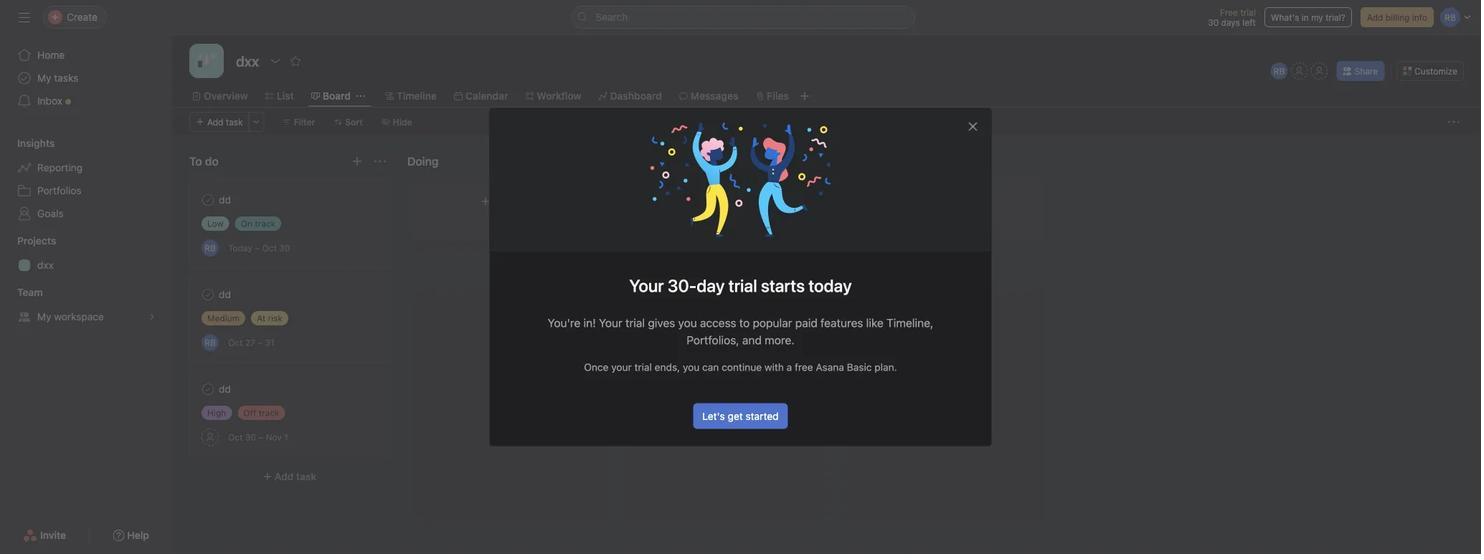 Task type: vqa. For each thing, say whether or not it's contained in the screenshot.
RB button
yes



Task type: describe. For each thing, give the bounding box(es) containing it.
days
[[1222, 17, 1241, 27]]

rb for oct 27 – 31
[[205, 338, 216, 348]]

1 vertical spatial 30
[[279, 243, 290, 253]]

my
[[1312, 12, 1324, 22]]

0 vertical spatial oct
[[262, 243, 277, 253]]

completed checkbox for medium
[[199, 286, 217, 304]]

my tasks
[[37, 72, 78, 84]]

share
[[1355, 66, 1379, 76]]

let's get started button
[[693, 404, 788, 429]]

add billing info button
[[1361, 7, 1434, 27]]

timeline
[[397, 90, 437, 102]]

inbox link
[[9, 90, 164, 113]]

invite
[[40, 530, 66, 542]]

rb button for oct 27 – 31
[[202, 334, 219, 352]]

to do
[[189, 155, 219, 168]]

started
[[746, 410, 779, 422]]

rb for today – oct 30
[[205, 243, 216, 253]]

search list box
[[571, 6, 916, 29]]

in
[[1302, 12, 1309, 22]]

goals link
[[9, 202, 164, 225]]

your inside the you're in! your trial gives you access to popular paid features like timeline, portfolios, and more.
[[599, 316, 623, 330]]

list
[[277, 90, 294, 102]]

free trial 30 days left
[[1208, 7, 1256, 27]]

you're
[[548, 316, 581, 330]]

0 vertical spatial rb
[[1274, 66, 1285, 76]]

low
[[207, 219, 224, 229]]

messages link
[[679, 88, 739, 104]]

trial inside the you're in! your trial gives you access to popular paid features like timeline, portfolios, and more.
[[626, 316, 645, 330]]

1
[[284, 433, 288, 443]]

rb button for today – oct 30
[[202, 240, 219, 257]]

my workspace link
[[9, 306, 164, 329]]

0 horizontal spatial 30
[[245, 433, 256, 443]]

invite button
[[14, 523, 75, 549]]

doing
[[408, 155, 439, 168]]

off
[[243, 408, 256, 418]]

dashboard link
[[599, 88, 662, 104]]

team button
[[0, 286, 43, 300]]

free
[[1221, 7, 1238, 17]]

and
[[743, 334, 762, 347]]

overview
[[204, 90, 248, 102]]

trial?
[[1326, 12, 1346, 22]]

what's
[[1271, 12, 1300, 22]]

off track
[[243, 408, 279, 418]]

1 vertical spatial you
[[683, 362, 700, 373]]

completed image for medium
[[199, 286, 217, 304]]

dxx
[[37, 259, 54, 271]]

trial right "your" at left bottom
[[635, 362, 652, 373]]

oct for at
[[228, 338, 243, 348]]

home
[[37, 49, 65, 61]]

high
[[207, 408, 226, 418]]

your
[[612, 362, 632, 373]]

board link
[[311, 88, 351, 104]]

workspace
[[54, 311, 104, 323]]

today
[[228, 243, 252, 253]]

in!
[[584, 316, 596, 330]]

more.
[[765, 334, 795, 347]]

asana
[[816, 362, 844, 373]]

let's
[[703, 410, 725, 422]]

track for on track
[[255, 219, 276, 229]]

like
[[867, 316, 884, 330]]

0 vertical spatial –
[[255, 243, 260, 253]]

messages
[[691, 90, 739, 102]]

add billing info
[[1368, 12, 1428, 22]]

add to starred image
[[290, 55, 302, 67]]

workflow
[[537, 90, 582, 102]]

portfolios
[[37, 185, 82, 197]]

calendar link
[[454, 88, 508, 104]]

access
[[700, 316, 737, 330]]

on
[[241, 219, 253, 229]]

left
[[1243, 17, 1256, 27]]

reporting
[[37, 162, 83, 174]]

– for off
[[259, 433, 264, 443]]

once your trial ends, you can continue with a free asana basic plan.
[[584, 362, 897, 373]]

team
[[17, 287, 43, 298]]

reporting link
[[9, 156, 164, 179]]

ends,
[[655, 362, 680, 373]]



Task type: locate. For each thing, give the bounding box(es) containing it.
2 horizontal spatial 30
[[1208, 17, 1219, 27]]

on track
[[241, 219, 276, 229]]

dd up high
[[219, 384, 231, 395]]

trial left gives
[[626, 316, 645, 330]]

2 vertical spatial 30
[[245, 433, 256, 443]]

goals
[[37, 208, 64, 220]]

completed checkbox up medium
[[199, 286, 217, 304]]

share button
[[1337, 61, 1385, 81]]

my inside my workspace link
[[37, 311, 51, 323]]

starts today
[[761, 276, 852, 296]]

2 completed image from the top
[[199, 381, 217, 398]]

nov
[[266, 433, 282, 443]]

insights button
[[0, 136, 55, 151]]

my for my tasks
[[37, 72, 51, 84]]

insights
[[17, 137, 55, 149]]

1 completed checkbox from the top
[[199, 286, 217, 304]]

0 vertical spatial track
[[255, 219, 276, 229]]

oct for off
[[228, 433, 243, 443]]

home link
[[9, 44, 164, 67]]

you right gives
[[678, 316, 697, 330]]

timeline,
[[887, 316, 934, 330]]

inbox
[[37, 95, 62, 107]]

rb down the what's
[[1274, 66, 1285, 76]]

files
[[767, 90, 789, 102]]

my workspace
[[37, 311, 104, 323]]

medium
[[207, 314, 240, 324]]

projects
[[17, 235, 56, 247]]

continue
[[722, 362, 762, 373]]

add
[[1368, 12, 1384, 22], [207, 117, 223, 127], [493, 196, 512, 207], [711, 196, 730, 207], [275, 471, 294, 483]]

rb
[[1274, 66, 1285, 76], [205, 243, 216, 253], [205, 338, 216, 348]]

popular
[[753, 316, 793, 330]]

None text field
[[232, 48, 263, 74]]

projects element
[[0, 228, 172, 280]]

completed image up high
[[199, 381, 217, 398]]

dd right completed image
[[219, 194, 231, 206]]

dd for medium
[[219, 289, 231, 301]]

3 dd from the top
[[219, 384, 231, 395]]

hide sidebar image
[[19, 11, 30, 23]]

dd up medium
[[219, 289, 231, 301]]

day
[[697, 276, 725, 296]]

your 30-day trial starts today
[[630, 276, 852, 296]]

30 left days
[[1208, 17, 1219, 27]]

0 vertical spatial 30
[[1208, 17, 1219, 27]]

0 vertical spatial rb button
[[1271, 62, 1288, 80]]

files link
[[756, 88, 789, 104]]

overview link
[[192, 88, 248, 104]]

add inside button
[[1368, 12, 1384, 22]]

rb button down the what's
[[1271, 62, 1288, 80]]

completed checkbox up high
[[199, 381, 217, 398]]

portfolios link
[[9, 179, 164, 202]]

27
[[245, 338, 255, 348]]

0 vertical spatial completed checkbox
[[199, 286, 217, 304]]

billing
[[1386, 12, 1410, 22]]

paid
[[796, 316, 818, 330]]

1 vertical spatial rb
[[205, 243, 216, 253]]

portfolios,
[[687, 334, 740, 347]]

let's get started
[[703, 410, 779, 422]]

– right today at the top of page
[[255, 243, 260, 253]]

0 vertical spatial your
[[630, 276, 664, 296]]

board image
[[198, 52, 215, 70]]

2 vertical spatial rb button
[[202, 334, 219, 352]]

oct
[[262, 243, 277, 253], [228, 338, 243, 348], [228, 433, 243, 443]]

1 vertical spatial track
[[259, 408, 279, 418]]

rb down medium
[[205, 338, 216, 348]]

risk
[[268, 314, 283, 324]]

timeline link
[[385, 88, 437, 104]]

1 vertical spatial completed checkbox
[[199, 381, 217, 398]]

1 vertical spatial oct
[[228, 338, 243, 348]]

my left the tasks
[[37, 72, 51, 84]]

you left can
[[683, 362, 700, 373]]

trial inside free trial 30 days left
[[1241, 7, 1256, 17]]

calendar
[[466, 90, 508, 102]]

you inside the you're in! your trial gives you access to popular paid features like timeline, portfolios, and more.
[[678, 316, 697, 330]]

dashboard
[[610, 90, 662, 102]]

31
[[265, 338, 275, 348]]

add task button
[[189, 112, 249, 132], [416, 189, 600, 215], [634, 189, 818, 215], [189, 464, 390, 490]]

0 horizontal spatial your
[[599, 316, 623, 330]]

completed image up medium
[[199, 286, 217, 304]]

1 vertical spatial your
[[599, 316, 623, 330]]

basic plan.
[[847, 362, 897, 373]]

oct 30 – nov 1
[[228, 433, 288, 443]]

dd for high
[[219, 384, 231, 395]]

rb button down medium
[[202, 334, 219, 352]]

what's in my trial?
[[1271, 12, 1346, 22]]

my down team
[[37, 311, 51, 323]]

task
[[226, 117, 243, 127], [514, 196, 535, 207], [733, 196, 753, 207], [296, 471, 317, 483]]

global element
[[0, 35, 172, 121]]

done
[[626, 155, 654, 168]]

1 dd from the top
[[219, 194, 231, 206]]

track right on
[[255, 219, 276, 229]]

dd for low
[[219, 194, 231, 206]]

track
[[255, 219, 276, 229], [259, 408, 279, 418]]

1 vertical spatial –
[[258, 338, 263, 348]]

30-
[[668, 276, 697, 296]]

features
[[821, 316, 864, 330]]

a
[[787, 362, 792, 373]]

completed checkbox for high
[[199, 381, 217, 398]]

add task
[[207, 117, 243, 127], [493, 196, 535, 207], [711, 196, 753, 207], [275, 471, 317, 483]]

oct down on track
[[262, 243, 277, 253]]

insights element
[[0, 131, 172, 228]]

2 my from the top
[[37, 311, 51, 323]]

can
[[703, 362, 719, 373]]

trial right 'free'
[[1241, 7, 1256, 17]]

at risk
[[257, 314, 283, 324]]

my for my workspace
[[37, 311, 51, 323]]

1 completed image from the top
[[199, 286, 217, 304]]

0 vertical spatial completed image
[[199, 286, 217, 304]]

you
[[678, 316, 697, 330], [683, 362, 700, 373]]

rb button down low
[[202, 240, 219, 257]]

Completed checkbox
[[199, 192, 217, 209]]

gives
[[648, 316, 675, 330]]

1 my from the top
[[37, 72, 51, 84]]

trial
[[1241, 7, 1256, 17], [729, 276, 757, 296], [626, 316, 645, 330], [635, 362, 652, 373]]

with
[[765, 362, 784, 373]]

0 vertical spatial dd
[[219, 194, 231, 206]]

0 vertical spatial you
[[678, 316, 697, 330]]

at
[[257, 314, 266, 324]]

1 vertical spatial rb button
[[202, 240, 219, 257]]

projects button
[[0, 234, 56, 248]]

you're in! your trial gives you access to popular paid features like timeline, portfolios, and more.
[[548, 316, 934, 347]]

search button
[[571, 6, 916, 29]]

free
[[795, 362, 813, 373]]

30 left nov
[[245, 433, 256, 443]]

oct left nov
[[228, 433, 243, 443]]

track for off track
[[259, 408, 279, 418]]

2 vertical spatial rb
[[205, 338, 216, 348]]

search
[[596, 11, 628, 23]]

2 dd from the top
[[219, 289, 231, 301]]

close image
[[968, 121, 979, 132]]

my inside my tasks "link"
[[37, 72, 51, 84]]

0 vertical spatial my
[[37, 72, 51, 84]]

30 right today at the top of page
[[279, 243, 290, 253]]

1 horizontal spatial your
[[630, 276, 664, 296]]

what's in my trial? button
[[1265, 7, 1352, 27]]

dxx link
[[9, 254, 164, 277]]

today – oct 30
[[228, 243, 290, 253]]

1 vertical spatial completed image
[[199, 381, 217, 398]]

– for at
[[258, 338, 263, 348]]

Completed checkbox
[[199, 286, 217, 304], [199, 381, 217, 398]]

– left nov
[[259, 433, 264, 443]]

– left '31'
[[258, 338, 263, 348]]

workflow link
[[526, 88, 582, 104]]

2 completed checkbox from the top
[[199, 381, 217, 398]]

your left 30- on the left of page
[[630, 276, 664, 296]]

once
[[584, 362, 609, 373]]

completed image
[[199, 286, 217, 304], [199, 381, 217, 398]]

2 vertical spatial oct
[[228, 433, 243, 443]]

30 inside free trial 30 days left
[[1208, 17, 1219, 27]]

rb down low
[[205, 243, 216, 253]]

2 vertical spatial dd
[[219, 384, 231, 395]]

teams element
[[0, 280, 172, 331]]

list link
[[265, 88, 294, 104]]

add task image
[[352, 156, 363, 167]]

your
[[630, 276, 664, 296], [599, 316, 623, 330]]

board
[[323, 90, 351, 102]]

my tasks link
[[9, 67, 164, 90]]

your right "in!"
[[599, 316, 623, 330]]

1 vertical spatial dd
[[219, 289, 231, 301]]

oct 27 – 31
[[228, 338, 275, 348]]

completed image for high
[[199, 381, 217, 398]]

trial right day
[[729, 276, 757, 296]]

to
[[740, 316, 750, 330]]

get
[[728, 410, 743, 422]]

1 vertical spatial my
[[37, 311, 51, 323]]

add task image
[[788, 156, 799, 167]]

completed image
[[199, 192, 217, 209]]

track right off
[[259, 408, 279, 418]]

oct left 27
[[228, 338, 243, 348]]

–
[[255, 243, 260, 253], [258, 338, 263, 348], [259, 433, 264, 443]]

1 horizontal spatial 30
[[279, 243, 290, 253]]

2 vertical spatial –
[[259, 433, 264, 443]]



